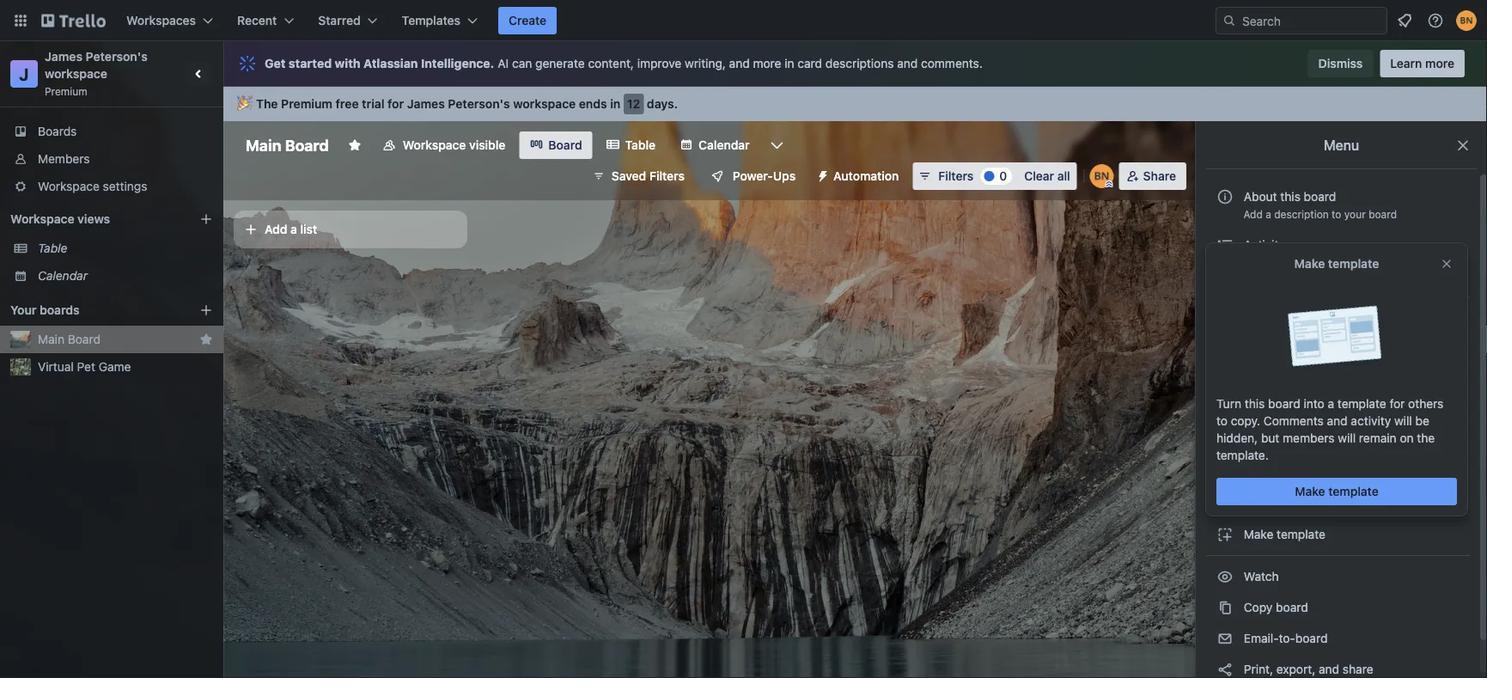 Task type: describe. For each thing, give the bounding box(es) containing it.
0 vertical spatial will
[[1395, 414, 1413, 428]]

board for about this board add a description to your board
[[1304, 190, 1337, 204]]

workspace for workspace views
[[10, 212, 74, 226]]

and left comments.
[[898, 56, 918, 70]]

and inside turn this board into a template for others to copy. comments and activity will be hidden, but members will remain on the template.
[[1328, 414, 1348, 428]]

search image
[[1223, 14, 1237, 28]]

create
[[509, 13, 547, 28]]

comments.
[[921, 56, 983, 70]]

2 more from the left
[[1426, 56, 1455, 70]]

but
[[1262, 431, 1280, 445]]

workspace inside james peterson's workspace premium
[[45, 67, 107, 81]]

intelligence.
[[421, 56, 495, 70]]

watch
[[1241, 569, 1283, 584]]

ai
[[498, 56, 509, 70]]

print, export, and share link
[[1207, 656, 1471, 678]]

change
[[1244, 342, 1287, 356]]

board for turn this board into a template for others to copy. comments and activity will be hidden, but members will remain on the template.
[[1269, 397, 1301, 411]]

your boards
[[10, 303, 80, 317]]

workspace for workspace visible
[[403, 138, 466, 152]]

labels
[[1241, 465, 1281, 480]]

boards
[[38, 124, 77, 138]]

free
[[336, 97, 359, 111]]

this for turn
[[1245, 397, 1265, 411]]

descriptions
[[826, 56, 894, 70]]

custom
[[1244, 373, 1287, 387]]

print, export, and share
[[1241, 662, 1374, 676]]

archived items
[[1241, 269, 1327, 283]]

with
[[335, 56, 361, 70]]

items
[[1296, 269, 1327, 283]]

email-to-board
[[1241, 631, 1328, 645]]

🎉 the premium free trial for james peterson's workspace ends in 12 days.
[[237, 97, 678, 111]]

james peterson's workspace link
[[45, 49, 151, 81]]

add board image
[[199, 303, 213, 317]]

main board link
[[38, 331, 193, 348]]

members
[[38, 152, 90, 166]]

saved filters icon image
[[593, 170, 605, 182]]

1 horizontal spatial power-
[[1244, 434, 1284, 449]]

workspace visible
[[403, 138, 506, 152]]

fields
[[1290, 373, 1323, 387]]

0 horizontal spatial table link
[[38, 240, 213, 257]]

this for about
[[1281, 190, 1301, 204]]

1 vertical spatial main
[[38, 332, 64, 346]]

comments
[[1264, 414, 1324, 428]]

starred
[[318, 13, 361, 28]]

1 horizontal spatial calendar link
[[670, 132, 760, 159]]

starred icon image
[[199, 333, 213, 346]]

description
[[1275, 208, 1329, 220]]

menu
[[1324, 137, 1360, 153]]

stickers
[[1241, 496, 1289, 511]]

started
[[289, 56, 332, 70]]

activity link
[[1207, 231, 1471, 259]]

main board inside board name text field
[[246, 136, 329, 154]]

james inside james peterson's workspace premium
[[45, 49, 83, 64]]

1 horizontal spatial table
[[625, 138, 656, 152]]

labels link
[[1207, 459, 1471, 486]]

views
[[77, 212, 110, 226]]

sm image for automation
[[1217, 402, 1234, 419]]

to inside turn this board into a template for others to copy. comments and activity will be hidden, but members will remain on the template.
[[1217, 414, 1228, 428]]

sm image for stickers
[[1217, 495, 1234, 512]]

confetti image
[[237, 97, 249, 111]]

a inside "add a list" button
[[291, 222, 297, 236]]

archived
[[1244, 269, 1293, 283]]

settings
[[1241, 311, 1290, 325]]

sm image for email-to-board
[[1217, 630, 1234, 647]]

sm image for power-ups
[[1217, 433, 1234, 450]]

members
[[1283, 431, 1335, 445]]

add inside button
[[265, 222, 287, 236]]

learn more
[[1391, 56, 1455, 70]]

board for email-to-board
[[1296, 631, 1328, 645]]

can
[[512, 56, 532, 70]]

activity
[[1241, 238, 1286, 252]]

trial
[[362, 97, 385, 111]]

recent
[[237, 13, 277, 28]]

workspace settings
[[38, 179, 147, 193]]

boards
[[40, 303, 80, 317]]

Search field
[[1237, 8, 1387, 34]]

main inside board name text field
[[246, 136, 281, 154]]

into
[[1304, 397, 1325, 411]]

peterson's inside james peterson's workspace premium
[[86, 49, 148, 64]]

list
[[300, 222, 317, 236]]

board right the your
[[1369, 208, 1398, 220]]

filters inside button
[[650, 169, 685, 183]]

automation inside automation link
[[1241, 404, 1308, 418]]

to-
[[1279, 631, 1296, 645]]

make template link
[[1207, 521, 1471, 548]]

primary element
[[0, 0, 1488, 41]]

1 vertical spatial make template
[[1241, 527, 1326, 541]]

template inside turn this board into a template for others to copy. comments and activity will be hidden, but members will remain on the template.
[[1338, 397, 1387, 411]]

generate
[[536, 56, 585, 70]]

automation inside automation button
[[834, 169, 899, 183]]

workspaces button
[[116, 7, 224, 34]]

premium inside banner
[[281, 97, 333, 111]]

star or unstar board image
[[348, 138, 362, 152]]

sm image for copy board
[[1217, 599, 1234, 616]]

visible
[[469, 138, 506, 152]]

your boards with 2 items element
[[10, 300, 174, 321]]

ups inside button
[[773, 169, 796, 183]]

0 horizontal spatial ben nelson (bennelson96) image
[[1090, 164, 1114, 188]]

dismiss button
[[1309, 50, 1374, 77]]

email-to-board link
[[1207, 625, 1471, 652]]

change background link
[[1207, 335, 1471, 363]]

and left share
[[1319, 662, 1340, 676]]

learn
[[1391, 56, 1423, 70]]

1 more from the left
[[753, 56, 782, 70]]

members link
[[0, 145, 223, 173]]

saved filters
[[612, 169, 685, 183]]

the
[[256, 97, 278, 111]]

add a list button
[[234, 211, 468, 248]]

pet
[[77, 360, 95, 374]]

share
[[1343, 662, 1374, 676]]

board link
[[520, 132, 593, 159]]

0 horizontal spatial will
[[1339, 431, 1356, 445]]

🎉
[[237, 97, 249, 111]]

this member is an admin of this board. image
[[1106, 180, 1114, 188]]

templates
[[402, 13, 461, 28]]

james peterson's workspace premium
[[45, 49, 151, 97]]

export,
[[1277, 662, 1316, 676]]

0 notifications image
[[1395, 10, 1416, 31]]

days.
[[647, 97, 678, 111]]

j link
[[10, 60, 38, 88]]

starred button
[[308, 7, 388, 34]]

workspace inside banner
[[513, 97, 576, 111]]

add a list
[[265, 222, 317, 236]]



Task type: vqa. For each thing, say whether or not it's contained in the screenshot.
Add
yes



Task type: locate. For each thing, give the bounding box(es) containing it.
a for about
[[1266, 208, 1272, 220]]

sm image for print, export, and share
[[1217, 661, 1234, 678]]

0 vertical spatial this
[[1281, 190, 1301, 204]]

0 vertical spatial table link
[[596, 132, 666, 159]]

ben nelson (bennelson96) image right all
[[1090, 164, 1114, 188]]

peterson's inside banner
[[448, 97, 510, 111]]

0 horizontal spatial calendar
[[38, 269, 88, 283]]

1 horizontal spatial james
[[407, 97, 445, 111]]

2 vertical spatial a
[[1328, 397, 1335, 411]]

main down the
[[246, 136, 281, 154]]

banner containing 🎉
[[223, 87, 1488, 121]]

1 horizontal spatial main
[[246, 136, 281, 154]]

sm image for watch
[[1217, 568, 1234, 585]]

for
[[388, 97, 404, 111], [1390, 397, 1406, 411]]

back to home image
[[41, 7, 106, 34]]

0 vertical spatial to
[[1332, 208, 1342, 220]]

workspace left views on the top
[[10, 212, 74, 226]]

1 horizontal spatial to
[[1332, 208, 1342, 220]]

james up 'workspace visible' button
[[407, 97, 445, 111]]

workspace views
[[10, 212, 110, 226]]

main board down the
[[246, 136, 329, 154]]

in left card
[[785, 56, 795, 70]]

0 vertical spatial peterson's
[[86, 49, 148, 64]]

open information menu image
[[1428, 12, 1445, 29]]

power- down copy.
[[1244, 434, 1284, 449]]

1 horizontal spatial premium
[[281, 97, 333, 111]]

power- down customize views icon
[[733, 169, 773, 183]]

ai can generate content, improve writing, and more in card descriptions and comments.
[[498, 56, 983, 70]]

more left card
[[753, 56, 782, 70]]

workspace
[[403, 138, 466, 152], [38, 179, 100, 193], [10, 212, 74, 226]]

sm image for make template
[[1217, 526, 1234, 543]]

0 horizontal spatial more
[[753, 56, 782, 70]]

filters right saved
[[650, 169, 685, 183]]

workspaces
[[126, 13, 196, 28]]

0 vertical spatial make
[[1295, 257, 1326, 271]]

sm image inside the 'make template' link
[[1217, 526, 1234, 543]]

james
[[45, 49, 83, 64], [407, 97, 445, 111]]

1 horizontal spatial ben nelson (bennelson96) image
[[1457, 10, 1477, 31]]

1 vertical spatial will
[[1339, 431, 1356, 445]]

board up comments
[[1269, 397, 1301, 411]]

1 vertical spatial power-ups
[[1241, 434, 1309, 449]]

0 vertical spatial james
[[45, 49, 83, 64]]

0 horizontal spatial main
[[38, 332, 64, 346]]

a right into
[[1328, 397, 1335, 411]]

workspace inside button
[[403, 138, 466, 152]]

automation link
[[1207, 397, 1471, 425]]

sm image inside watch link
[[1217, 568, 1234, 585]]

recent button
[[227, 7, 305, 34]]

0 horizontal spatial ups
[[773, 169, 796, 183]]

1 vertical spatial make
[[1244, 527, 1274, 541]]

4 sm image from the top
[[1217, 661, 1234, 678]]

1 horizontal spatial board
[[285, 136, 329, 154]]

remain
[[1360, 431, 1397, 445]]

None submit
[[1217, 478, 1458, 505]]

1 horizontal spatial filters
[[939, 169, 974, 183]]

0 vertical spatial workspace
[[403, 138, 466, 152]]

sm image inside 'email-to-board' link
[[1217, 630, 1234, 647]]

premium right the
[[281, 97, 333, 111]]

0 vertical spatial main
[[246, 136, 281, 154]]

dismiss
[[1319, 56, 1363, 70]]

1 horizontal spatial peterson's
[[448, 97, 510, 111]]

stickers link
[[1207, 490, 1471, 517]]

change background
[[1241, 342, 1356, 356]]

Board name text field
[[237, 132, 338, 159]]

2 filters from the left
[[939, 169, 974, 183]]

calendar up 'power-ups' button at the top
[[699, 138, 750, 152]]

this inside turn this board into a template for others to copy. comments and activity will be hidden, but members will remain on the template.
[[1245, 397, 1265, 411]]

a inside turn this board into a template for others to copy. comments and activity will be hidden, but members will remain on the template.
[[1328, 397, 1335, 411]]

0 vertical spatial calendar link
[[670, 132, 760, 159]]

0 horizontal spatial in
[[610, 97, 621, 111]]

for left others
[[1390, 397, 1406, 411]]

sm image left print,
[[1217, 661, 1234, 678]]

3 sm image from the top
[[1217, 630, 1234, 647]]

1 horizontal spatial workspace
[[513, 97, 576, 111]]

add down about
[[1244, 208, 1263, 220]]

0 vertical spatial main board
[[246, 136, 329, 154]]

0 vertical spatial add
[[1244, 208, 1263, 220]]

power-ups down comments
[[1241, 434, 1309, 449]]

be
[[1416, 414, 1430, 428]]

power- inside button
[[733, 169, 773, 183]]

sm image inside activity link
[[1217, 236, 1234, 254]]

atlassian
[[364, 56, 418, 70]]

a
[[1266, 208, 1272, 220], [291, 222, 297, 236], [1328, 397, 1335, 411]]

your
[[10, 303, 37, 317]]

1 horizontal spatial make
[[1295, 257, 1326, 271]]

main board
[[246, 136, 329, 154], [38, 332, 101, 346]]

a inside about this board add a description to your board
[[1266, 208, 1272, 220]]

get started with atlassian intelligence.
[[265, 56, 495, 70]]

1 horizontal spatial will
[[1395, 414, 1413, 428]]

j
[[19, 64, 29, 84]]

sm image inside automation button
[[810, 162, 834, 187]]

for right 'trial'
[[388, 97, 404, 111]]

james inside banner
[[407, 97, 445, 111]]

2 vertical spatial template
[[1277, 527, 1326, 541]]

main board up virtual
[[38, 332, 101, 346]]

make template down the your
[[1295, 257, 1380, 271]]

clear all
[[1025, 169, 1071, 183]]

1 vertical spatial main board
[[38, 332, 101, 346]]

to left the your
[[1332, 208, 1342, 220]]

to down turn
[[1217, 414, 1228, 428]]

calendar link
[[670, 132, 760, 159], [38, 267, 213, 284]]

0 horizontal spatial table
[[38, 241, 67, 255]]

1 vertical spatial add
[[265, 222, 287, 236]]

the
[[1418, 431, 1436, 445]]

ben nelson (bennelson96) image right the open information menu icon
[[1457, 10, 1477, 31]]

create a view image
[[199, 212, 213, 226]]

and right writing,
[[729, 56, 750, 70]]

for inside turn this board into a template for others to copy. comments and activity will be hidden, but members will remain on the template.
[[1390, 397, 1406, 411]]

template
[[1329, 257, 1380, 271], [1338, 397, 1387, 411], [1277, 527, 1326, 541]]

table link
[[596, 132, 666, 159], [38, 240, 213, 257]]

email-
[[1244, 631, 1279, 645]]

workspace up the board link
[[513, 97, 576, 111]]

1 horizontal spatial table link
[[596, 132, 666, 159]]

0 vertical spatial calendar
[[699, 138, 750, 152]]

content,
[[588, 56, 634, 70]]

copy board link
[[1207, 594, 1471, 621]]

1 vertical spatial ups
[[1284, 434, 1306, 449]]

board inside turn this board into a template for others to copy. comments and activity will be hidden, but members will remain on the template.
[[1269, 397, 1301, 411]]

this up copy.
[[1245, 397, 1265, 411]]

will up on
[[1395, 414, 1413, 428]]

about this board add a description to your board
[[1244, 190, 1398, 220]]

1 filters from the left
[[650, 169, 685, 183]]

your
[[1345, 208, 1366, 220]]

custom fields button
[[1207, 366, 1471, 394]]

1 vertical spatial workspace
[[38, 179, 100, 193]]

power-ups inside button
[[733, 169, 796, 183]]

board left star or unstar board icon
[[285, 136, 329, 154]]

settings link
[[1207, 304, 1471, 332]]

sm image down copy.
[[1217, 433, 1234, 450]]

1 horizontal spatial add
[[1244, 208, 1263, 220]]

1 horizontal spatial power-ups
[[1241, 434, 1309, 449]]

1 horizontal spatial more
[[1426, 56, 1455, 70]]

0 vertical spatial template
[[1329, 257, 1380, 271]]

sm image for labels
[[1217, 464, 1234, 481]]

2 sm image from the top
[[1217, 599, 1234, 616]]

premium inside james peterson's workspace premium
[[45, 85, 87, 97]]

for inside banner
[[388, 97, 404, 111]]

more right learn on the right top of page
[[1426, 56, 1455, 70]]

0 vertical spatial power-ups
[[733, 169, 796, 183]]

boards link
[[0, 118, 223, 145]]

0 horizontal spatial add
[[265, 222, 287, 236]]

0 vertical spatial power-
[[733, 169, 773, 183]]

sm image
[[1217, 433, 1234, 450], [1217, 599, 1234, 616], [1217, 630, 1234, 647], [1217, 661, 1234, 678]]

0 vertical spatial make template
[[1295, 257, 1380, 271]]

to
[[1332, 208, 1342, 220], [1217, 414, 1228, 428]]

1 vertical spatial template
[[1338, 397, 1387, 411]]

1 sm image from the top
[[1217, 433, 1234, 450]]

1 horizontal spatial automation
[[1241, 404, 1308, 418]]

template up activity
[[1338, 397, 1387, 411]]

0 vertical spatial automation
[[834, 169, 899, 183]]

banner
[[223, 87, 1488, 121]]

0 vertical spatial ben nelson (bennelson96) image
[[1457, 10, 1477, 31]]

1 horizontal spatial in
[[785, 56, 795, 70]]

0 vertical spatial ups
[[773, 169, 796, 183]]

0 horizontal spatial this
[[1245, 397, 1265, 411]]

workspace
[[45, 67, 107, 81], [513, 97, 576, 111]]

background
[[1290, 342, 1356, 356]]

sm image inside power-ups link
[[1217, 433, 1234, 450]]

custom fields
[[1244, 373, 1323, 387]]

0 horizontal spatial workspace
[[45, 67, 107, 81]]

sm image inside automation link
[[1217, 402, 1234, 419]]

1 horizontal spatial for
[[1390, 397, 1406, 411]]

0 horizontal spatial for
[[388, 97, 404, 111]]

2 vertical spatial workspace
[[10, 212, 74, 226]]

learn more link
[[1381, 50, 1465, 77]]

1 vertical spatial this
[[1245, 397, 1265, 411]]

calendar
[[699, 138, 750, 152], [38, 269, 88, 283]]

copy
[[1244, 600, 1273, 615]]

automation button
[[810, 162, 910, 190]]

0 vertical spatial a
[[1266, 208, 1272, 220]]

templates button
[[392, 7, 488, 34]]

workspace settings link
[[0, 173, 223, 200]]

make down stickers
[[1244, 527, 1274, 541]]

power-ups link
[[1207, 428, 1471, 456]]

calendar link up your boards with 2 items element
[[38, 267, 213, 284]]

ups down comments
[[1284, 434, 1306, 449]]

0 horizontal spatial filters
[[650, 169, 685, 183]]

and
[[729, 56, 750, 70], [898, 56, 918, 70], [1328, 414, 1348, 428], [1319, 662, 1340, 676]]

sm image for activity
[[1217, 236, 1234, 254]]

0 horizontal spatial make
[[1244, 527, 1274, 541]]

calendar up boards
[[38, 269, 88, 283]]

0 horizontal spatial automation
[[834, 169, 899, 183]]

main up virtual
[[38, 332, 64, 346]]

activity
[[1351, 414, 1392, 428]]

in inside banner
[[610, 97, 621, 111]]

1 vertical spatial peterson's
[[448, 97, 510, 111]]

make template down stickers
[[1241, 527, 1326, 541]]

sm image
[[810, 162, 834, 187], [1217, 236, 1234, 254], [1217, 402, 1234, 419], [1217, 464, 1234, 481], [1217, 495, 1234, 512], [1217, 526, 1234, 543], [1217, 568, 1234, 585]]

watch link
[[1207, 563, 1471, 590]]

1 horizontal spatial calendar
[[699, 138, 750, 152]]

1 vertical spatial workspace
[[513, 97, 576, 111]]

turn this board into a template for others to copy. comments and activity will be hidden, but members will remain on the template.
[[1217, 397, 1444, 462]]

sm image inside print, export, and share link
[[1217, 661, 1234, 678]]

1 vertical spatial calendar link
[[38, 267, 213, 284]]

power-ups down customize views icon
[[733, 169, 796, 183]]

workspace down 🎉 the premium free trial for james peterson's workspace ends in 12 days.
[[403, 138, 466, 152]]

1 vertical spatial james
[[407, 97, 445, 111]]

james down back to home image
[[45, 49, 83, 64]]

table link down views on the top
[[38, 240, 213, 257]]

add inside about this board add a description to your board
[[1244, 208, 1263, 220]]

board inside text field
[[285, 136, 329, 154]]

ben nelson (bennelson96) image
[[1457, 10, 1477, 31], [1090, 164, 1114, 188]]

to inside about this board add a description to your board
[[1332, 208, 1342, 220]]

1 vertical spatial a
[[291, 222, 297, 236]]

0 horizontal spatial a
[[291, 222, 297, 236]]

create button
[[499, 7, 557, 34]]

a down about
[[1266, 208, 1272, 220]]

get
[[265, 56, 286, 70]]

premium down james peterson's workspace link
[[45, 85, 87, 97]]

0 vertical spatial table
[[625, 138, 656, 152]]

0 horizontal spatial premium
[[45, 85, 87, 97]]

this up "description"
[[1281, 190, 1301, 204]]

0 horizontal spatial board
[[68, 332, 101, 346]]

0 vertical spatial for
[[388, 97, 404, 111]]

copy.
[[1231, 414, 1261, 428]]

0 horizontal spatial james
[[45, 49, 83, 64]]

share button
[[1120, 162, 1187, 190]]

table down "workspace views" at the top left
[[38, 241, 67, 255]]

0 horizontal spatial power-ups
[[733, 169, 796, 183]]

sm image inside copy board link
[[1217, 599, 1234, 616]]

copy board
[[1241, 600, 1309, 615]]

0 horizontal spatial peterson's
[[86, 49, 148, 64]]

more
[[753, 56, 782, 70], [1426, 56, 1455, 70]]

board down ends
[[549, 138, 582, 152]]

clear all button
[[1018, 162, 1078, 190]]

0 horizontal spatial main board
[[38, 332, 101, 346]]

sm image inside labels link
[[1217, 464, 1234, 481]]

turn
[[1217, 397, 1242, 411]]

make right archived on the top right of the page
[[1295, 257, 1326, 271]]

table up saved filters button
[[625, 138, 656, 152]]

board up the to-
[[1276, 600, 1309, 615]]

clear
[[1025, 169, 1055, 183]]

virtual pet game link
[[38, 358, 213, 376]]

1 horizontal spatial ups
[[1284, 434, 1306, 449]]

power-ups
[[733, 169, 796, 183], [1241, 434, 1309, 449]]

workspace for workspace settings
[[38, 179, 100, 193]]

peterson's down back to home image
[[86, 49, 148, 64]]

board up print, export, and share on the bottom right of the page
[[1296, 631, 1328, 645]]

0 vertical spatial in
[[785, 56, 795, 70]]

1 vertical spatial to
[[1217, 414, 1228, 428]]

0 horizontal spatial power-
[[733, 169, 773, 183]]

make template
[[1295, 257, 1380, 271], [1241, 527, 1326, 541]]

make
[[1295, 257, 1326, 271], [1244, 527, 1274, 541]]

hidden,
[[1217, 431, 1258, 445]]

peterson's up visible
[[448, 97, 510, 111]]

automation
[[834, 169, 899, 183], [1241, 404, 1308, 418]]

sm image left the copy
[[1217, 599, 1234, 616]]

1 vertical spatial calendar
[[38, 269, 88, 283]]

workspace visible button
[[372, 132, 516, 159]]

add left list
[[265, 222, 287, 236]]

this
[[1281, 190, 1301, 204], [1245, 397, 1265, 411]]

workspace right j link
[[45, 67, 107, 81]]

a for turn
[[1328, 397, 1335, 411]]

0
[[1000, 169, 1007, 183]]

calendar link up 'power-ups' button at the top
[[670, 132, 760, 159]]

board up "description"
[[1304, 190, 1337, 204]]

1 vertical spatial table link
[[38, 240, 213, 257]]

1 vertical spatial ben nelson (bennelson96) image
[[1090, 164, 1114, 188]]

board
[[1304, 190, 1337, 204], [1369, 208, 1398, 220], [1269, 397, 1301, 411], [1276, 600, 1309, 615], [1296, 631, 1328, 645]]

atlassian intelligence logo image
[[237, 53, 258, 74]]

workspace down "members"
[[38, 179, 100, 193]]

in left 12
[[610, 97, 621, 111]]

template down stickers link
[[1277, 527, 1326, 541]]

table link up saved
[[596, 132, 666, 159]]

about
[[1244, 190, 1278, 204]]

board up virtual pet game
[[68, 332, 101, 346]]

share
[[1144, 169, 1177, 183]]

1 horizontal spatial main board
[[246, 136, 329, 154]]

add
[[1244, 208, 1263, 220], [265, 222, 287, 236]]

1 horizontal spatial a
[[1266, 208, 1272, 220]]

writing,
[[685, 56, 726, 70]]

sm image left email-
[[1217, 630, 1234, 647]]

0 horizontal spatial calendar link
[[38, 267, 213, 284]]

0 vertical spatial workspace
[[45, 67, 107, 81]]

1 vertical spatial power-
[[1244, 434, 1284, 449]]

sm image inside stickers link
[[1217, 495, 1234, 512]]

a left list
[[291, 222, 297, 236]]

template right items
[[1329, 257, 1380, 271]]

and up power-ups link
[[1328, 414, 1348, 428]]

1 vertical spatial table
[[38, 241, 67, 255]]

ups down customize views icon
[[773, 169, 796, 183]]

2 horizontal spatial board
[[549, 138, 582, 152]]

customize views image
[[769, 137, 786, 154]]

will down automation link
[[1339, 431, 1356, 445]]

this inside about this board add a description to your board
[[1281, 190, 1301, 204]]

workspace navigation collapse icon image
[[187, 62, 211, 86]]

improve
[[637, 56, 682, 70]]

12
[[627, 97, 641, 111]]

filters left 0
[[939, 169, 974, 183]]



